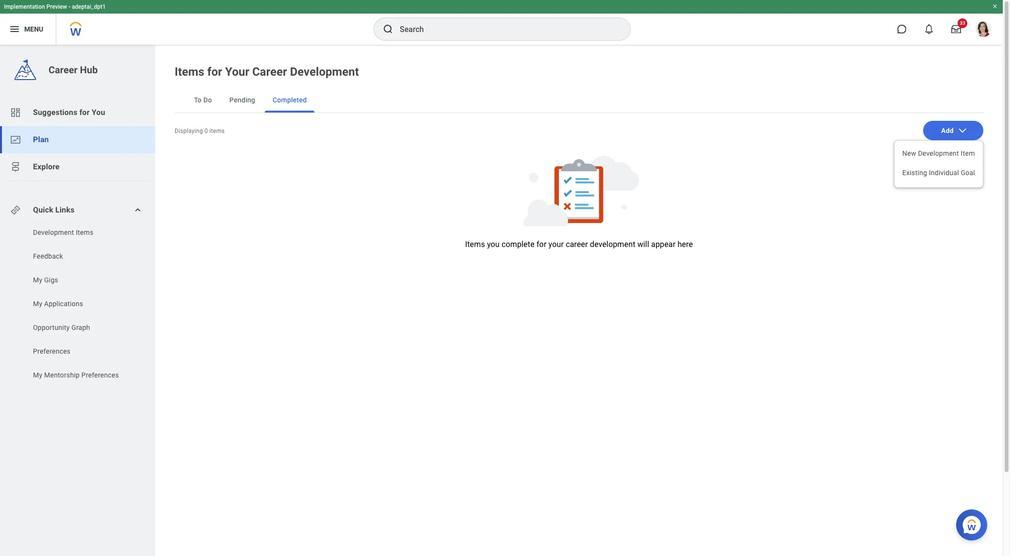Task type: vqa. For each thing, say whether or not it's contained in the screenshot.
complete
yes



Task type: locate. For each thing, give the bounding box(es) containing it.
1 vertical spatial for
[[79, 108, 90, 117]]

you
[[487, 240, 500, 249]]

for left you
[[79, 108, 90, 117]]

development
[[590, 240, 636, 249]]

2 horizontal spatial development
[[919, 150, 960, 157]]

1 vertical spatial preferences
[[81, 371, 119, 379]]

preferences
[[33, 348, 71, 355], [81, 371, 119, 379]]

0 vertical spatial list
[[0, 99, 155, 181]]

goal
[[962, 169, 976, 177]]

my left mentorship
[[33, 371, 42, 379]]

justify image
[[9, 23, 20, 35]]

mentorship
[[44, 371, 80, 379]]

menu
[[24, 25, 43, 33]]

suggestions
[[33, 108, 77, 117]]

displaying
[[175, 128, 203, 134]]

1 vertical spatial development
[[919, 150, 960, 157]]

2 list from the top
[[0, 228, 155, 383]]

items left you
[[465, 240, 485, 249]]

my mentorship preferences link
[[32, 370, 132, 380]]

-
[[69, 3, 70, 10]]

profile logan mcneil image
[[976, 21, 992, 39]]

development
[[290, 65, 359, 79], [919, 150, 960, 157], [33, 229, 74, 236]]

preferences link
[[32, 347, 132, 356]]

items for your career development
[[175, 65, 359, 79]]

my down my gigs
[[33, 300, 42, 308]]

new
[[903, 150, 917, 157]]

tab list
[[175, 87, 984, 113]]

my for my mentorship preferences
[[33, 371, 42, 379]]

onboarding home image
[[10, 134, 21, 146]]

2 my from the top
[[33, 300, 42, 308]]

existing
[[903, 169, 928, 177]]

list containing suggestions for you
[[0, 99, 155, 181]]

my applications
[[33, 300, 83, 308]]

my left gigs
[[33, 276, 42, 284]]

development inside "list"
[[33, 229, 74, 236]]

0 vertical spatial preferences
[[33, 348, 71, 355]]

opportunity graph
[[33, 324, 90, 332]]

my for my gigs
[[33, 276, 42, 284]]

menu button
[[0, 14, 56, 45]]

will
[[638, 240, 650, 249]]

item
[[962, 150, 976, 157]]

do
[[204, 96, 212, 104]]

chevron up small image
[[133, 205, 143, 215]]

1 horizontal spatial preferences
[[81, 371, 119, 379]]

pending
[[230, 96, 255, 104]]

0
[[205, 128, 208, 134]]

33 button
[[946, 18, 968, 40]]

1 vertical spatial my
[[33, 300, 42, 308]]

0 vertical spatial items
[[175, 65, 205, 79]]

1 horizontal spatial development
[[290, 65, 359, 79]]

add menu
[[895, 145, 984, 184]]

explore link
[[0, 153, 155, 181]]

opportunity
[[33, 324, 70, 332]]

new development item
[[903, 150, 976, 157]]

2 vertical spatial development
[[33, 229, 74, 236]]

items you complete for your career development will appear here
[[465, 240, 693, 249]]

items for items for your career development
[[175, 65, 205, 79]]

feedback link
[[32, 251, 132, 261]]

suggestions for you
[[33, 108, 105, 117]]

adeptai_dpt1
[[72, 3, 106, 10]]

quick links element
[[10, 201, 148, 220]]

0 vertical spatial my
[[33, 276, 42, 284]]

1 horizontal spatial items
[[175, 65, 205, 79]]

suggestions for you link
[[0, 99, 155, 126]]

development down quick links
[[33, 229, 74, 236]]

1 vertical spatial list
[[0, 228, 155, 383]]

notifications large image
[[925, 24, 935, 34]]

plan
[[33, 135, 49, 144]]

list containing development items
[[0, 228, 155, 383]]

1 vertical spatial items
[[76, 229, 94, 236]]

my gigs link
[[32, 275, 132, 285]]

2 vertical spatial for
[[537, 240, 547, 249]]

appear
[[652, 240, 676, 249]]

0 vertical spatial development
[[290, 65, 359, 79]]

development items
[[33, 229, 94, 236]]

existing individual goal button
[[895, 164, 984, 184]]

applications
[[44, 300, 83, 308]]

development up existing individual goal
[[919, 150, 960, 157]]

items up to
[[175, 65, 205, 79]]

preferences down opportunity
[[33, 348, 71, 355]]

career right your
[[252, 65, 287, 79]]

inbox large image
[[952, 24, 962, 34]]

1 horizontal spatial career
[[252, 65, 287, 79]]

for left your at the right of page
[[537, 240, 547, 249]]

0 horizontal spatial development
[[33, 229, 74, 236]]

individual
[[930, 169, 960, 177]]

my
[[33, 276, 42, 284], [33, 300, 42, 308], [33, 371, 42, 379]]

2 horizontal spatial for
[[537, 240, 547, 249]]

quick links
[[33, 205, 75, 215]]

2 vertical spatial items
[[465, 240, 485, 249]]

new development item button
[[895, 145, 984, 164]]

1 list from the top
[[0, 99, 155, 181]]

0 vertical spatial for
[[207, 65, 222, 79]]

implementation
[[4, 3, 45, 10]]

graph
[[72, 324, 90, 332]]

3 my from the top
[[33, 371, 42, 379]]

career
[[49, 64, 78, 76], [252, 65, 287, 79]]

my gigs
[[33, 276, 58, 284]]

plan link
[[0, 126, 155, 153]]

2 vertical spatial my
[[33, 371, 42, 379]]

for left your
[[207, 65, 222, 79]]

2 horizontal spatial items
[[465, 240, 485, 249]]

preferences down preferences link
[[81, 371, 119, 379]]

items down quick links element
[[76, 229, 94, 236]]

Search Workday  search field
[[400, 18, 611, 40]]

my mentorship preferences
[[33, 371, 119, 379]]

development up completed
[[290, 65, 359, 79]]

for
[[207, 65, 222, 79], [79, 108, 90, 117], [537, 240, 547, 249]]

0 horizontal spatial items
[[76, 229, 94, 236]]

items
[[175, 65, 205, 79], [76, 229, 94, 236], [465, 240, 485, 249]]

list
[[0, 99, 155, 181], [0, 228, 155, 383]]

career left hub
[[49, 64, 78, 76]]

1 horizontal spatial for
[[207, 65, 222, 79]]

1 my from the top
[[33, 276, 42, 284]]

items
[[210, 128, 225, 134]]

search image
[[383, 23, 394, 35]]

0 horizontal spatial for
[[79, 108, 90, 117]]



Task type: describe. For each thing, give the bounding box(es) containing it.
link image
[[10, 204, 21, 216]]

dashboard image
[[10, 107, 21, 118]]

gigs
[[44, 276, 58, 284]]

links
[[55, 205, 75, 215]]

tab list containing to do
[[175, 87, 984, 113]]

for for your
[[207, 65, 222, 79]]

close environment banner image
[[993, 3, 999, 9]]

my for my applications
[[33, 300, 42, 308]]

items inside "list"
[[76, 229, 94, 236]]

timeline milestone image
[[10, 161, 21, 173]]

explore
[[33, 162, 60, 171]]

opportunity graph link
[[32, 323, 132, 333]]

your
[[549, 240, 564, 249]]

implementation preview -   adeptai_dpt1
[[4, 3, 106, 10]]

33
[[960, 20, 966, 26]]

hub
[[80, 64, 98, 76]]

development inside new development item button
[[919, 150, 960, 157]]

to do button
[[186, 87, 220, 113]]

quick
[[33, 205, 53, 215]]

items for items you complete for your career development will appear here
[[465, 240, 485, 249]]

completed button
[[265, 87, 315, 113]]

my applications link
[[32, 299, 132, 309]]

0 horizontal spatial preferences
[[33, 348, 71, 355]]

displaying 0 items
[[175, 128, 225, 134]]

add button
[[924, 121, 984, 140]]

preview
[[46, 3, 67, 10]]

to
[[194, 96, 202, 104]]

to do
[[194, 96, 212, 104]]

development items link
[[32, 228, 132, 237]]

your
[[225, 65, 250, 79]]

add
[[942, 127, 954, 134]]

complete
[[502, 240, 535, 249]]

menu banner
[[0, 0, 1004, 45]]

career
[[566, 240, 588, 249]]

existing individual goal
[[903, 169, 976, 177]]

chevron down image
[[958, 126, 968, 135]]

career hub
[[49, 64, 98, 76]]

completed
[[273, 96, 307, 104]]

here
[[678, 240, 693, 249]]

for for you
[[79, 108, 90, 117]]

pending button
[[222, 87, 263, 113]]

feedback
[[33, 252, 63, 260]]

0 horizontal spatial career
[[49, 64, 78, 76]]

you
[[92, 108, 105, 117]]



